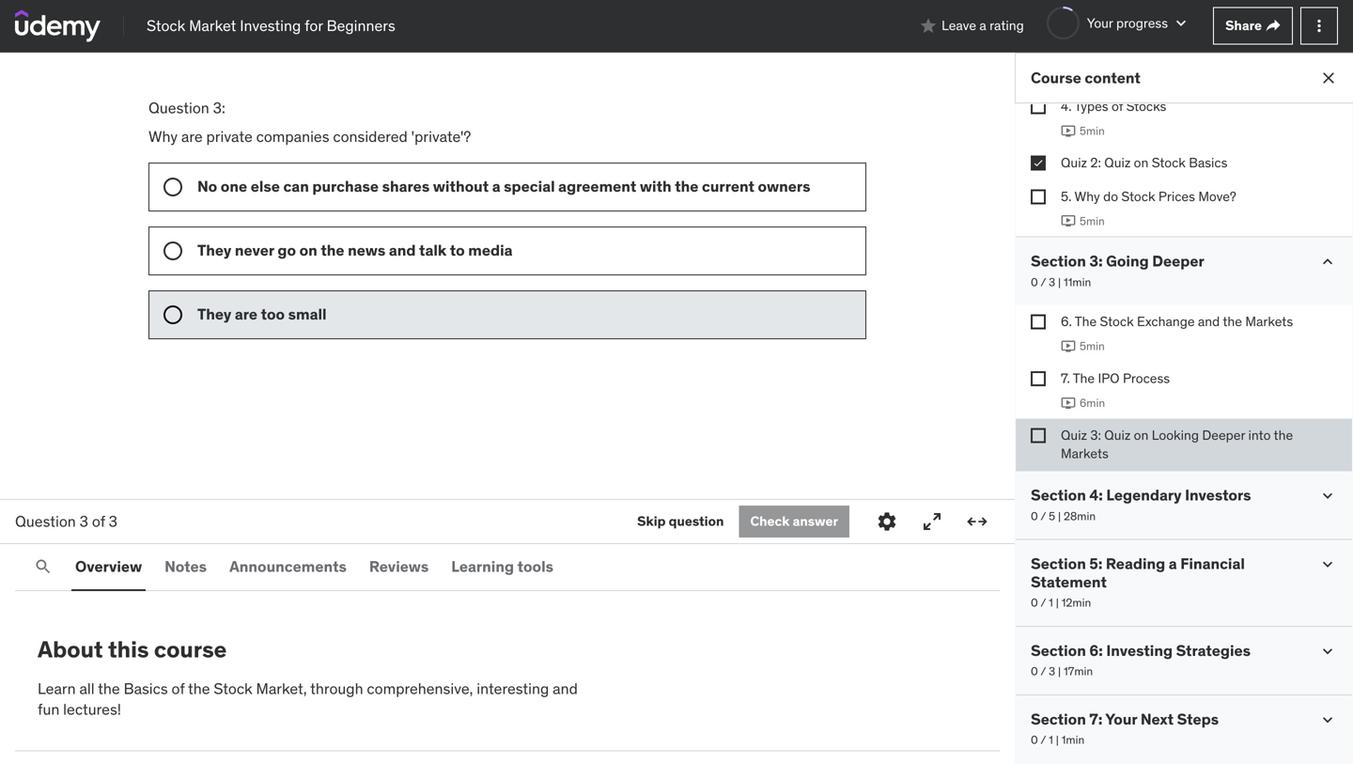 Task type: locate. For each thing, give the bounding box(es) containing it.
xsmall image left 7.
[[1031, 371, 1046, 386]]

question up private
[[149, 98, 209, 117]]

shares
[[382, 177, 430, 196]]

0 vertical spatial 1
[[1049, 595, 1053, 610]]

1 horizontal spatial are
[[235, 304, 258, 324]]

3 0 from the top
[[1031, 595, 1038, 610]]

notes
[[165, 557, 207, 576]]

the right with
[[675, 177, 699, 196]]

question
[[669, 513, 724, 530]]

the for 6.
[[1075, 313, 1097, 330]]

3 5min from the top
[[1080, 339, 1105, 354]]

basics inside learn all the basics of the stock market, through comprehensive, interesting and fun lectures!
[[124, 679, 168, 698]]

small image inside leave a rating button
[[919, 16, 938, 35]]

1 section from the top
[[1031, 252, 1086, 271]]

your progress button
[[1047, 7, 1191, 40]]

of right types
[[1112, 98, 1123, 114]]

/ left 11min
[[1041, 275, 1046, 289]]

| left 17min
[[1058, 664, 1061, 679]]

0 vertical spatial are
[[181, 127, 203, 146]]

why are private companies considered 'private'? group
[[149, 162, 867, 339]]

| right 5
[[1058, 509, 1061, 523]]

2 1 from the top
[[1049, 733, 1053, 747]]

0 horizontal spatial are
[[181, 127, 203, 146]]

search image
[[34, 557, 53, 576]]

4 0 from the top
[[1031, 664, 1038, 679]]

special
[[504, 177, 555, 196]]

0 horizontal spatial investing
[[240, 16, 301, 35]]

section 4: legendary investors 0 / 5 | 28min
[[1031, 486, 1252, 523]]

play the ipo process image
[[1061, 396, 1076, 411]]

0 vertical spatial why
[[149, 127, 178, 146]]

the right exchange
[[1223, 313, 1243, 330]]

0 vertical spatial investing
[[240, 16, 301, 35]]

1 horizontal spatial a
[[980, 17, 987, 34]]

2 horizontal spatial a
[[1169, 554, 1177, 573]]

0 vertical spatial and
[[389, 240, 416, 260]]

section inside 'section 3: going deeper 0 / 3 | 11min'
[[1031, 252, 1086, 271]]

deeper right going
[[1153, 252, 1205, 271]]

/ for section 6: investing strategies
[[1041, 664, 1046, 679]]

the
[[1075, 313, 1097, 330], [1073, 370, 1095, 387]]

reviews
[[369, 557, 429, 576]]

| inside section 4: legendary investors 0 / 5 | 28min
[[1058, 509, 1061, 523]]

are
[[181, 127, 203, 146], [235, 304, 258, 324]]

quiz left 2:
[[1061, 154, 1087, 171]]

1 vertical spatial xsmall image
[[1031, 428, 1046, 443]]

1 horizontal spatial markets
[[1246, 313, 1293, 330]]

2 horizontal spatial of
[[1112, 98, 1123, 114]]

are inside question 3: why are private companies considered 'private'?
[[181, 127, 203, 146]]

1 left 1min
[[1049, 733, 1053, 747]]

| left 11min
[[1058, 275, 1061, 289]]

stock up prices
[[1152, 154, 1186, 171]]

1 vertical spatial the
[[1073, 370, 1095, 387]]

0 vertical spatial a
[[980, 17, 987, 34]]

0 vertical spatial basics
[[1189, 154, 1228, 171]]

investing left 'for'
[[240, 16, 301, 35]]

1 vertical spatial basics
[[124, 679, 168, 698]]

next
[[1141, 709, 1174, 729]]

1 vertical spatial and
[[1198, 313, 1220, 330]]

quiz down play the ipo process icon
[[1061, 427, 1087, 444]]

section up 17min
[[1031, 641, 1086, 660]]

/ left 5
[[1041, 509, 1046, 523]]

1 horizontal spatial why
[[1075, 188, 1100, 205]]

close course content sidebar image
[[1320, 69, 1338, 87]]

they left the "too"
[[197, 304, 232, 324]]

a right reading
[[1169, 554, 1177, 573]]

0 vertical spatial deeper
[[1153, 252, 1205, 271]]

'private'?
[[411, 127, 471, 146]]

stock left exchange
[[1100, 313, 1134, 330]]

0
[[1031, 275, 1038, 289], [1031, 509, 1038, 523], [1031, 595, 1038, 610], [1031, 664, 1038, 679], [1031, 733, 1038, 747]]

0 vertical spatial your
[[1087, 14, 1113, 31]]

a left special
[[492, 177, 501, 196]]

expanded view image
[[966, 510, 989, 533]]

question
[[149, 98, 209, 117], [15, 512, 76, 531]]

on inside why are private companies considered 'private'? group
[[299, 240, 317, 260]]

small
[[288, 304, 327, 324]]

section inside section 7: your next steps 0 / 1 | 1min
[[1031, 709, 1086, 729]]

/ left 17min
[[1041, 664, 1046, 679]]

learning tools
[[451, 557, 554, 576]]

they
[[197, 240, 232, 260], [197, 304, 232, 324]]

xsmall image
[[1031, 189, 1046, 204], [1031, 428, 1046, 443]]

/
[[1041, 275, 1046, 289], [1041, 509, 1046, 523], [1041, 595, 1046, 610], [1041, 664, 1046, 679], [1041, 733, 1046, 747]]

4 section from the top
[[1031, 641, 1086, 660]]

0 horizontal spatial question
[[15, 512, 76, 531]]

the down course
[[188, 679, 210, 698]]

0 left 11min
[[1031, 275, 1038, 289]]

the right 6.
[[1075, 313, 1097, 330]]

small image for section 3: going deeper
[[1319, 253, 1338, 271]]

media
[[468, 240, 513, 260]]

1 horizontal spatial question
[[149, 98, 209, 117]]

are left the "too"
[[235, 304, 258, 324]]

stock market investing for beginners
[[147, 16, 395, 35]]

deeper
[[1153, 252, 1205, 271], [1202, 427, 1246, 444]]

udemy image
[[15, 10, 101, 42]]

/ left 1min
[[1041, 733, 1046, 747]]

1 1 from the top
[[1049, 595, 1053, 610]]

section inside section 6: investing strategies 0 / 3 | 17min
[[1031, 641, 1086, 660]]

0 vertical spatial the
[[1075, 313, 1097, 330]]

3: for section
[[1090, 252, 1103, 271]]

statement
[[1031, 572, 1107, 591]]

xsmall image inside share button
[[1266, 18, 1281, 33]]

0 horizontal spatial why
[[149, 127, 178, 146]]

0 down statement
[[1031, 595, 1038, 610]]

0 vertical spatial of
[[1112, 98, 1123, 114]]

deeper inside 'section 3: going deeper 0 / 3 | 11min'
[[1153, 252, 1205, 271]]

0 vertical spatial 3:
[[213, 98, 225, 117]]

a inside button
[[980, 17, 987, 34]]

section inside section 4: legendary investors 0 / 5 | 28min
[[1031, 486, 1086, 505]]

markets inside quiz 3: quiz on looking deeper into the markets
[[1061, 445, 1109, 462]]

on inside quiz 3: quiz on looking deeper into the markets
[[1134, 427, 1149, 444]]

|
[[1058, 275, 1061, 289], [1058, 509, 1061, 523], [1056, 595, 1059, 610], [1058, 664, 1061, 679], [1056, 733, 1059, 747]]

deeper left into
[[1202, 427, 1246, 444]]

on up 5. why do stock prices move?
[[1134, 154, 1149, 171]]

never
[[235, 240, 274, 260]]

basics inside sidebar element
[[1189, 154, 1228, 171]]

investing inside section 6: investing strategies 0 / 3 | 17min
[[1107, 641, 1173, 660]]

leave
[[942, 17, 977, 34]]

and left talk
[[389, 240, 416, 260]]

they for they never go on the news and talk to media
[[197, 240, 232, 260]]

stock left the market,
[[214, 679, 253, 698]]

2 vertical spatial on
[[1134, 427, 1149, 444]]

1 vertical spatial on
[[299, 240, 317, 260]]

0 horizontal spatial markets
[[1061, 445, 1109, 462]]

a inside group
[[492, 177, 501, 196]]

2 vertical spatial and
[[553, 679, 578, 698]]

5 section from the top
[[1031, 709, 1086, 729]]

1 / from the top
[[1041, 275, 1046, 289]]

1 vertical spatial are
[[235, 304, 258, 324]]

0 vertical spatial 5min
[[1080, 123, 1105, 138]]

section 7: your next steps 0 / 1 | 1min
[[1031, 709, 1219, 747]]

/ inside section 5: reading a financial statement 0 / 1 | 12min
[[1041, 595, 1046, 610]]

the right into
[[1274, 427, 1293, 444]]

xsmall image for 4. types of stocks
[[1031, 99, 1046, 114]]

section 7: your next steps button
[[1031, 709, 1219, 729]]

5min
[[1080, 123, 1105, 138], [1080, 214, 1105, 228], [1080, 339, 1105, 354]]

0 horizontal spatial and
[[389, 240, 416, 260]]

and right exchange
[[1198, 313, 1220, 330]]

a inside section 5: reading a financial statement 0 / 1 | 12min
[[1169, 554, 1177, 573]]

on right go
[[299, 240, 317, 260]]

0 left 17min
[[1031, 664, 1038, 679]]

the left "news"
[[321, 240, 345, 260]]

small image for section 5: reading a financial statement
[[1319, 555, 1338, 574]]

check answer button
[[739, 506, 850, 538]]

0 for section 6: investing strategies
[[1031, 664, 1038, 679]]

section
[[1031, 252, 1086, 271], [1031, 486, 1086, 505], [1031, 554, 1086, 573], [1031, 641, 1086, 660], [1031, 709, 1086, 729]]

xsmall image left 6.
[[1031, 315, 1046, 330]]

4.
[[1061, 98, 1072, 114]]

why left private
[[149, 127, 178, 146]]

4 / from the top
[[1041, 664, 1046, 679]]

are inside group
[[235, 304, 258, 324]]

investing for strategies
[[1107, 641, 1173, 660]]

on for stock
[[1134, 154, 1149, 171]]

of down course
[[172, 679, 185, 698]]

they left never
[[197, 240, 232, 260]]

2 / from the top
[[1041, 509, 1046, 523]]

2 xsmall image from the top
[[1031, 428, 1046, 443]]

and right interesting
[[553, 679, 578, 698]]

3
[[1049, 275, 1056, 289], [80, 512, 88, 531], [109, 512, 118, 531], [1049, 664, 1056, 679]]

quiz
[[1061, 154, 1087, 171], [1105, 154, 1131, 171], [1061, 427, 1087, 444], [1105, 427, 1131, 444]]

/ inside 'section 3: going deeper 0 / 3 | 11min'
[[1041, 275, 1046, 289]]

section up 1min
[[1031, 709, 1086, 729]]

interesting
[[477, 679, 549, 698]]

1 vertical spatial investing
[[1107, 641, 1173, 660]]

1 5min from the top
[[1080, 123, 1105, 138]]

0 inside section 7: your next steps 0 / 1 | 1min
[[1031, 733, 1038, 747]]

0 horizontal spatial of
[[92, 512, 105, 531]]

learning tools button
[[448, 544, 557, 589]]

xsmall image right share on the right of page
[[1266, 18, 1281, 33]]

0 left 5
[[1031, 509, 1038, 523]]

1 they from the top
[[197, 240, 232, 260]]

investors
[[1185, 486, 1252, 505]]

a left the rating
[[980, 17, 987, 34]]

stocks
[[1127, 98, 1167, 114]]

1 vertical spatial why
[[1075, 188, 1100, 205]]

xsmall image left 4. at top right
[[1031, 99, 1046, 114]]

/ inside section 4: legendary investors 0 / 5 | 28min
[[1041, 509, 1046, 523]]

of for types
[[1112, 98, 1123, 114]]

small image inside your progress dropdown button
[[1172, 14, 1191, 32]]

5 0 from the top
[[1031, 733, 1038, 747]]

question up the search image
[[15, 512, 76, 531]]

3: up private
[[213, 98, 225, 117]]

| inside 'section 3: going deeper 0 / 3 | 11min'
[[1058, 275, 1061, 289]]

no
[[197, 177, 217, 196]]

| inside section 6: investing strategies 0 / 3 | 17min
[[1058, 664, 1061, 679]]

news
[[348, 240, 386, 260]]

0 left 1min
[[1031, 733, 1038, 747]]

2 5min from the top
[[1080, 214, 1105, 228]]

0 inside section 4: legendary investors 0 / 5 | 28min
[[1031, 509, 1038, 523]]

5 / from the top
[[1041, 733, 1046, 747]]

0 horizontal spatial basics
[[124, 679, 168, 698]]

1 left 12min at bottom
[[1049, 595, 1053, 610]]

talk
[[419, 240, 447, 260]]

0 vertical spatial question
[[149, 98, 209, 117]]

1 vertical spatial deeper
[[1202, 427, 1246, 444]]

1 vertical spatial your
[[1106, 709, 1138, 729]]

0 inside 'section 3: going deeper 0 / 3 | 11min'
[[1031, 275, 1038, 289]]

market
[[189, 16, 236, 35]]

about
[[38, 635, 103, 664]]

ipo
[[1098, 370, 1120, 387]]

your left progress
[[1087, 14, 1113, 31]]

| inside section 7: your next steps 0 / 1 | 1min
[[1056, 733, 1059, 747]]

11min
[[1064, 275, 1091, 289]]

1 horizontal spatial and
[[553, 679, 578, 698]]

1 vertical spatial 1
[[1049, 733, 1053, 747]]

5min right play the stock exchange and the markets image
[[1080, 339, 1105, 354]]

stock
[[147, 16, 185, 35], [1152, 154, 1186, 171], [1122, 188, 1156, 205], [1100, 313, 1134, 330], [214, 679, 253, 698]]

basics down about this course at the left of the page
[[124, 679, 168, 698]]

1 0 from the top
[[1031, 275, 1038, 289]]

xsmall image for 6. the stock exchange and the markets
[[1031, 315, 1046, 330]]

why right "5."
[[1075, 188, 1100, 205]]

/ down statement
[[1041, 595, 1046, 610]]

of inside learn all the basics of the stock market, through comprehensive, interesting and fun lectures!
[[172, 679, 185, 698]]

they never go on the news and talk to media
[[197, 240, 513, 260]]

the
[[675, 177, 699, 196], [321, 240, 345, 260], [1223, 313, 1243, 330], [1274, 427, 1293, 444], [98, 679, 120, 698], [188, 679, 210, 698]]

1 vertical spatial they
[[197, 304, 232, 324]]

section up 11min
[[1031, 252, 1086, 271]]

0 vertical spatial on
[[1134, 154, 1149, 171]]

3: down the 6min
[[1091, 427, 1102, 444]]

3 inside section 6: investing strategies 0 / 3 | 17min
[[1049, 664, 1056, 679]]

investing for for
[[240, 16, 301, 35]]

0 horizontal spatial a
[[492, 177, 501, 196]]

2 vertical spatial a
[[1169, 554, 1177, 573]]

3: up 11min
[[1090, 252, 1103, 271]]

stock market investing for beginners link
[[147, 15, 395, 36]]

0 for section 4: legendary investors
[[1031, 509, 1038, 523]]

1 vertical spatial markets
[[1061, 445, 1109, 462]]

/ inside section 6: investing strategies 0 / 3 | 17min
[[1041, 664, 1046, 679]]

small image
[[1172, 14, 1191, 32], [919, 16, 938, 35], [1319, 253, 1338, 271], [1319, 487, 1338, 505], [1319, 555, 1338, 574], [1319, 642, 1338, 661]]

they are too small
[[197, 304, 327, 324]]

7:
[[1090, 709, 1103, 729]]

overview button
[[71, 544, 146, 589]]

section 6: investing strategies button
[[1031, 641, 1251, 660]]

5min right play types of stocks 'icon'
[[1080, 123, 1105, 138]]

settings image
[[876, 510, 899, 533]]

section up 5
[[1031, 486, 1086, 505]]

3: for question
[[213, 98, 225, 117]]

rating
[[990, 17, 1024, 34]]

of up overview at the bottom left
[[92, 512, 105, 531]]

2 vertical spatial of
[[172, 679, 185, 698]]

on for looking
[[1134, 427, 1149, 444]]

2 0 from the top
[[1031, 509, 1038, 523]]

question 3: why are private companies considered 'private'?
[[149, 98, 475, 146]]

1 horizontal spatial of
[[172, 679, 185, 698]]

3: inside 'section 3: going deeper 0 / 3 | 11min'
[[1090, 252, 1103, 271]]

are left private
[[181, 127, 203, 146]]

1 vertical spatial 5min
[[1080, 214, 1105, 228]]

course
[[1031, 68, 1082, 87]]

1 vertical spatial 3:
[[1090, 252, 1103, 271]]

why inside question 3: why are private companies considered 'private'?
[[149, 127, 178, 146]]

3 section from the top
[[1031, 554, 1086, 573]]

2 they from the top
[[197, 304, 232, 324]]

basics up the move?
[[1189, 154, 1228, 171]]

5:
[[1090, 554, 1103, 573]]

deeper inside quiz 3: quiz on looking deeper into the markets
[[1202, 427, 1246, 444]]

section left 5:
[[1031, 554, 1086, 573]]

investing right 6:
[[1107, 641, 1173, 660]]

of for 3
[[92, 512, 105, 531]]

1 vertical spatial of
[[92, 512, 105, 531]]

1 vertical spatial question
[[15, 512, 76, 531]]

2 vertical spatial 5min
[[1080, 339, 1105, 354]]

why inside sidebar element
[[1075, 188, 1100, 205]]

1 xsmall image from the top
[[1031, 189, 1046, 204]]

| left 1min
[[1056, 733, 1059, 747]]

xsmall image left 2:
[[1031, 156, 1046, 171]]

3: inside question 3: why are private companies considered 'private'?
[[213, 98, 225, 117]]

and
[[389, 240, 416, 260], [1198, 313, 1220, 330], [553, 679, 578, 698]]

section for section 4: legendary investors
[[1031, 486, 1086, 505]]

2 horizontal spatial and
[[1198, 313, 1220, 330]]

2 vertical spatial 3:
[[1091, 427, 1102, 444]]

5min right play why do stock prices move? icon
[[1080, 214, 1105, 228]]

sidebar element
[[1015, 0, 1353, 764]]

1 horizontal spatial investing
[[1107, 641, 1173, 660]]

3: inside quiz 3: quiz on looking deeper into the markets
[[1091, 427, 1102, 444]]

investing
[[240, 16, 301, 35], [1107, 641, 1173, 660]]

quiz 2: quiz on stock basics
[[1061, 154, 1228, 171]]

3 / from the top
[[1041, 595, 1046, 610]]

xsmall image
[[1266, 18, 1281, 33], [1031, 99, 1046, 114], [1031, 156, 1046, 171], [1031, 315, 1046, 330], [1031, 371, 1046, 386]]

| left 12min at bottom
[[1056, 595, 1059, 610]]

the right 7.
[[1073, 370, 1095, 387]]

2 section from the top
[[1031, 486, 1086, 505]]

question inside question 3: why are private companies considered 'private'?
[[149, 98, 209, 117]]

0 inside section 6: investing strategies 0 / 3 | 17min
[[1031, 664, 1038, 679]]

12min
[[1062, 595, 1091, 610]]

stock left market
[[147, 16, 185, 35]]

share button
[[1214, 7, 1293, 45]]

section for section 7: your next steps
[[1031, 709, 1086, 729]]

considered
[[333, 127, 408, 146]]

a
[[980, 17, 987, 34], [492, 177, 501, 196], [1169, 554, 1177, 573]]

section inside section 5: reading a financial statement 0 / 1 | 12min
[[1031, 554, 1086, 573]]

of inside sidebar element
[[1112, 98, 1123, 114]]

1 vertical spatial a
[[492, 177, 501, 196]]

on left the looking
[[1134, 427, 1149, 444]]

exchange
[[1137, 313, 1195, 330]]

0 vertical spatial xsmall image
[[1031, 189, 1046, 204]]

1 horizontal spatial basics
[[1189, 154, 1228, 171]]

do
[[1104, 188, 1119, 205]]

0 vertical spatial they
[[197, 240, 232, 260]]

your right 7: on the bottom of the page
[[1106, 709, 1138, 729]]

section 5: reading a financial statement button
[[1031, 554, 1304, 591]]



Task type: vqa. For each thing, say whether or not it's contained in the screenshot.
second Human from left
no



Task type: describe. For each thing, give the bounding box(es) containing it.
play the stock exchange and the markets image
[[1061, 339, 1076, 354]]

section for section 6: investing strategies
[[1031, 641, 1086, 660]]

0 inside section 5: reading a financial statement 0 / 1 | 12min
[[1031, 595, 1038, 610]]

small image for section 6: investing strategies
[[1319, 642, 1338, 661]]

share
[[1226, 17, 1262, 34]]

28min
[[1064, 509, 1096, 523]]

7.
[[1061, 370, 1070, 387]]

4. types of stocks
[[1061, 98, 1167, 114]]

notes button
[[161, 544, 211, 589]]

section 6: investing strategies 0 / 3 | 17min
[[1031, 641, 1251, 679]]

current
[[702, 177, 755, 196]]

and inside sidebar element
[[1198, 313, 1220, 330]]

course content
[[1031, 68, 1141, 87]]

actions image
[[1310, 16, 1329, 35]]

tools
[[517, 557, 554, 576]]

companies
[[256, 127, 329, 146]]

question for question 3 of 3
[[15, 512, 76, 531]]

6. the stock exchange and the markets
[[1061, 313, 1293, 330]]

with
[[640, 177, 672, 196]]

play why do stock prices move? image
[[1061, 214, 1076, 229]]

4:
[[1090, 486, 1103, 505]]

leave a rating button
[[919, 3, 1024, 48]]

financial
[[1181, 554, 1245, 573]]

purchase
[[312, 177, 379, 196]]

the for 7.
[[1073, 370, 1095, 387]]

6.
[[1061, 313, 1072, 330]]

6:
[[1090, 641, 1103, 660]]

your inside section 7: your next steps 0 / 1 | 1min
[[1106, 709, 1138, 729]]

small image
[[1319, 710, 1338, 729]]

through
[[310, 679, 363, 698]]

reading
[[1106, 554, 1166, 573]]

question for question 3: why are private companies considered 'private'?
[[149, 98, 209, 117]]

the right all
[[98, 679, 120, 698]]

your inside dropdown button
[[1087, 14, 1113, 31]]

5min for the
[[1080, 339, 1105, 354]]

go
[[278, 240, 296, 260]]

5.
[[1061, 188, 1072, 205]]

skip
[[637, 513, 666, 530]]

comprehensive,
[[367, 679, 473, 698]]

check answer
[[750, 513, 838, 530]]

5
[[1049, 509, 1056, 523]]

your progress
[[1087, 14, 1168, 31]]

0 vertical spatial markets
[[1246, 313, 1293, 330]]

learn
[[38, 679, 76, 698]]

| for section 6: investing strategies
[[1058, 664, 1061, 679]]

| inside section 5: reading a financial statement 0 / 1 | 12min
[[1056, 595, 1059, 610]]

prices
[[1159, 188, 1196, 205]]

2:
[[1091, 154, 1101, 171]]

without
[[433, 177, 489, 196]]

xsmall image for 7. the ipo process
[[1031, 371, 1046, 386]]

quiz down the 6min
[[1105, 427, 1131, 444]]

/ for section 3: going deeper
[[1041, 275, 1046, 289]]

5min for types
[[1080, 123, 1105, 138]]

stock inside learn all the basics of the stock market, through comprehensive, interesting and fun lectures!
[[214, 679, 253, 698]]

beginners
[[327, 16, 395, 35]]

answer
[[793, 513, 838, 530]]

legendary
[[1107, 486, 1182, 505]]

section 5: reading a financial statement 0 / 1 | 12min
[[1031, 554, 1245, 610]]

skip question
[[637, 513, 724, 530]]

no one else can purchase shares without a special agreement with the current owners
[[197, 177, 811, 196]]

reviews button
[[366, 544, 433, 589]]

section for section 3: going deeper
[[1031, 252, 1086, 271]]

3: for quiz
[[1091, 427, 1102, 444]]

quiz right 2:
[[1105, 154, 1131, 171]]

and inside learn all the basics of the stock market, through comprehensive, interesting and fun lectures!
[[553, 679, 578, 698]]

stock right do
[[1122, 188, 1156, 205]]

strategies
[[1176, 641, 1251, 660]]

section 4: legendary investors button
[[1031, 486, 1252, 505]]

/ for section 4: legendary investors
[[1041, 509, 1046, 523]]

| for section 3: going deeper
[[1058, 275, 1061, 289]]

small image for section 4: legendary investors
[[1319, 487, 1338, 505]]

1 inside section 7: your next steps 0 / 1 | 1min
[[1049, 733, 1053, 747]]

leave a rating
[[942, 17, 1024, 34]]

6min
[[1080, 396, 1105, 410]]

0 for section 3: going deeper
[[1031, 275, 1038, 289]]

about this course
[[38, 635, 227, 664]]

process
[[1123, 370, 1170, 387]]

learn all the basics of the stock market, through comprehensive, interesting and fun lectures!
[[38, 679, 578, 719]]

to
[[450, 240, 465, 260]]

else
[[251, 177, 280, 196]]

types
[[1075, 98, 1109, 114]]

owners
[[758, 177, 811, 196]]

section 3: going deeper 0 / 3 | 11min
[[1031, 252, 1205, 289]]

move?
[[1199, 188, 1237, 205]]

1min
[[1062, 733, 1085, 747]]

5. why do stock prices move?
[[1061, 188, 1237, 205]]

can
[[283, 177, 309, 196]]

looking
[[1152, 427, 1199, 444]]

they for they are too small
[[197, 304, 232, 324]]

content
[[1085, 68, 1141, 87]]

on for the
[[299, 240, 317, 260]]

quiz 3: quiz on looking deeper into the markets
[[1061, 427, 1293, 462]]

course
[[154, 635, 227, 664]]

| for section 4: legendary investors
[[1058, 509, 1061, 523]]

fullscreen image
[[921, 510, 944, 533]]

this
[[108, 635, 149, 664]]

the inside quiz 3: quiz on looking deeper into the markets
[[1274, 427, 1293, 444]]

lectures!
[[63, 700, 121, 719]]

play types of stocks image
[[1061, 123, 1076, 138]]

17min
[[1064, 664, 1093, 679]]

7. the ipo process
[[1061, 370, 1170, 387]]

for
[[305, 16, 323, 35]]

/ inside section 7: your next steps 0 / 1 | 1min
[[1041, 733, 1046, 747]]

skip question button
[[637, 506, 724, 538]]

and inside why are private companies considered 'private'? group
[[389, 240, 416, 260]]

1 inside section 5: reading a financial statement 0 / 1 | 12min
[[1049, 595, 1053, 610]]

too
[[261, 304, 285, 324]]

going
[[1106, 252, 1149, 271]]

section for section 5: reading a financial statement
[[1031, 554, 1086, 573]]

steps
[[1177, 709, 1219, 729]]

5min for why
[[1080, 214, 1105, 228]]

progress
[[1117, 14, 1168, 31]]

check
[[750, 513, 790, 530]]

overview
[[75, 557, 142, 576]]

3 inside 'section 3: going deeper 0 / 3 | 11min'
[[1049, 275, 1056, 289]]

question 3 of 3
[[15, 512, 118, 531]]



